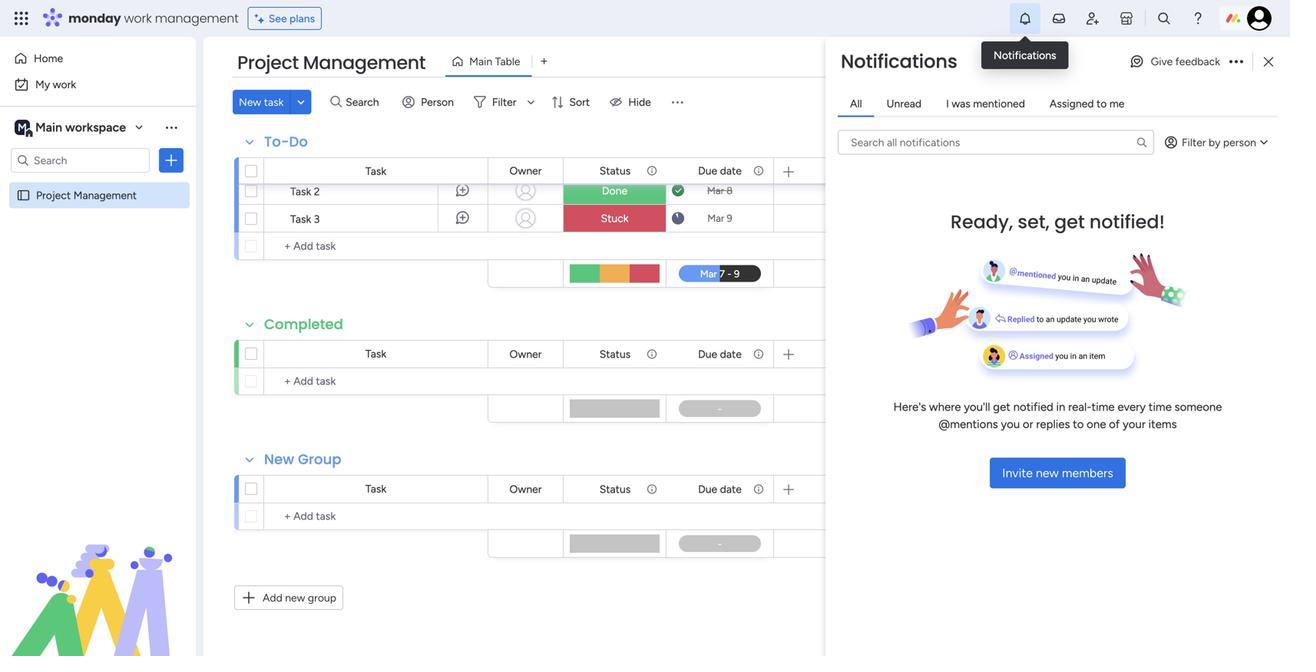 Task type: describe. For each thing, give the bounding box(es) containing it.
help image
[[1191, 11, 1206, 26]]

mar 9
[[708, 212, 733, 225]]

person
[[1224, 136, 1257, 149]]

Search in workspace field
[[32, 152, 128, 169]]

workspace
[[65, 120, 126, 135]]

home
[[34, 52, 63, 65]]

invite new members button
[[990, 458, 1126, 489]]

2 status field from the top
[[596, 346, 635, 363]]

one
[[1087, 418, 1106, 432]]

set,
[[1018, 209, 1050, 235]]

options image
[[164, 153, 179, 168]]

workspace selection element
[[15, 118, 128, 138]]

1 + add task text field from the top
[[272, 237, 481, 256]]

give feedback button
[[1123, 49, 1227, 74]]

2 due date field from the top
[[694, 346, 746, 363]]

give feedback
[[1151, 55, 1221, 68]]

2 date from the top
[[720, 348, 742, 361]]

ready,
[[951, 209, 1013, 235]]

due date for new group
[[698, 483, 742, 496]]

to-
[[264, 132, 289, 152]]

due for group
[[698, 483, 718, 496]]

new task
[[239, 96, 284, 109]]

monday marketplace image
[[1119, 11, 1135, 26]]

main for main workspace
[[35, 120, 62, 135]]

lottie animation image
[[0, 502, 196, 657]]

To-Do field
[[260, 132, 312, 152]]

main for main table
[[469, 55, 492, 68]]

my work link
[[9, 72, 187, 97]]

select product image
[[14, 11, 29, 26]]

1
[[1218, 55, 1222, 68]]

management
[[155, 10, 239, 27]]

stuck
[[601, 212, 629, 225]]

invite / 1 button
[[1153, 49, 1229, 74]]

new for members
[[1036, 466, 1059, 481]]

add new group
[[263, 592, 337, 605]]

2 status from the top
[[600, 348, 631, 361]]

2 owner field from the top
[[506, 346, 546, 363]]

my work
[[35, 78, 76, 91]]

column information image for due date field for group
[[753, 484, 765, 496]]

owner field for to-do
[[506, 162, 546, 179]]

main table
[[469, 55, 520, 68]]

invite for invite new members
[[1003, 466, 1033, 481]]

Completed field
[[260, 315, 347, 335]]

1 time from the left
[[1092, 401, 1115, 414]]

every
[[1118, 401, 1146, 414]]

i
[[946, 97, 949, 110]]

date for new group
[[720, 483, 742, 496]]

v2 search image
[[331, 94, 342, 111]]

1 notifications from the left
[[841, 49, 958, 74]]

2 owner from the top
[[510, 348, 542, 361]]

mar 8
[[707, 185, 733, 197]]

assigned to me
[[1050, 97, 1125, 110]]

date for to-do
[[720, 164, 742, 177]]

real-
[[1069, 401, 1092, 414]]

mar for mar 8
[[707, 185, 724, 197]]

see
[[269, 12, 287, 25]]

items
[[1149, 418, 1177, 432]]

home link
[[9, 46, 187, 71]]

owner for group
[[510, 483, 542, 496]]

person button
[[396, 90, 463, 114]]

public board image
[[16, 188, 31, 203]]

see plans button
[[248, 7, 322, 30]]

invite members image
[[1085, 11, 1101, 26]]

add new group button
[[234, 586, 343, 611]]

hide
[[628, 96, 651, 109]]

here's
[[894, 401, 927, 414]]

due date for to-do
[[698, 164, 742, 177]]

menu image
[[670, 94, 685, 110]]

column information image for group status field
[[646, 484, 658, 496]]

2 + add task text field from the top
[[272, 508, 481, 526]]

column information image for due date
[[753, 348, 765, 361]]

unread
[[887, 97, 922, 110]]

group
[[308, 592, 337, 605]]

filter for filter
[[492, 96, 517, 109]]

arrow down image
[[522, 93, 540, 111]]

plans
[[290, 12, 315, 25]]

sort
[[570, 96, 590, 109]]

status for group
[[600, 483, 631, 496]]

notifications image
[[1018, 11, 1033, 26]]

main workspace
[[35, 120, 126, 135]]

ready, set, get notified!
[[951, 209, 1165, 235]]

@mentions
[[939, 418, 998, 432]]

new for group
[[285, 592, 305, 605]]

mar for mar 9
[[708, 212, 725, 225]]

search image
[[1136, 136, 1148, 149]]

2
[[314, 185, 320, 198]]

task for to-do
[[366, 165, 386, 178]]

or
[[1023, 418, 1034, 432]]

9
[[727, 212, 733, 225]]

workspace image
[[15, 119, 30, 136]]

invite for invite / 1
[[1181, 55, 1208, 68]]

task
[[264, 96, 284, 109]]

task for completed
[[366, 348, 386, 361]]

invite / 1
[[1181, 55, 1222, 68]]

/
[[1211, 55, 1215, 68]]

2 due date from the top
[[698, 348, 742, 361]]

my
[[35, 78, 50, 91]]

filter button
[[468, 90, 540, 114]]

monday
[[68, 10, 121, 27]]

m
[[18, 121, 27, 134]]

assigned
[[1050, 97, 1094, 110]]

new group
[[264, 450, 342, 470]]

dialog containing notifications
[[826, 37, 1290, 657]]

replies
[[1036, 418, 1070, 432]]

1 horizontal spatial get
[[1055, 209, 1085, 235]]

+ Add task text field
[[272, 373, 481, 391]]



Task type: locate. For each thing, give the bounding box(es) containing it.
project inside 'field'
[[237, 50, 299, 76]]

Search all notifications search field
[[838, 130, 1155, 155]]

1 horizontal spatial invite
[[1181, 55, 1208, 68]]

1 vertical spatial due date
[[698, 348, 742, 361]]

invite
[[1181, 55, 1208, 68], [1003, 466, 1033, 481]]

filter for filter by person
[[1182, 136, 1206, 149]]

option
[[0, 182, 196, 185]]

0 vertical spatial main
[[469, 55, 492, 68]]

Status field
[[596, 162, 635, 179], [596, 346, 635, 363], [596, 481, 635, 498]]

my work option
[[9, 72, 187, 97]]

+ Add task text field
[[272, 237, 481, 256], [272, 508, 481, 526]]

was
[[952, 97, 971, 110]]

status for do
[[600, 164, 631, 177]]

3 status field from the top
[[596, 481, 635, 498]]

project management list box
[[0, 179, 196, 416]]

status
[[600, 164, 631, 177], [600, 348, 631, 361], [600, 483, 631, 496]]

1 horizontal spatial work
[[124, 10, 152, 27]]

work for monday
[[124, 10, 152, 27]]

1 vertical spatial work
[[53, 78, 76, 91]]

invite left /
[[1181, 55, 1208, 68]]

home option
[[9, 46, 187, 71]]

0 horizontal spatial filter
[[492, 96, 517, 109]]

0 horizontal spatial project
[[36, 189, 71, 202]]

workspace options image
[[164, 120, 179, 135]]

column information image
[[646, 165, 658, 177], [753, 165, 765, 177], [646, 484, 658, 496], [753, 484, 765, 496]]

monday work management
[[68, 10, 239, 27]]

work for my
[[53, 78, 76, 91]]

owner field for new group
[[506, 481, 546, 498]]

3 owner from the top
[[510, 483, 542, 496]]

1 due date from the top
[[698, 164, 742, 177]]

filter by person button
[[1158, 130, 1278, 155]]

your
[[1123, 418, 1146, 432]]

search everything image
[[1157, 11, 1172, 26]]

Owner field
[[506, 162, 546, 179], [506, 346, 546, 363], [506, 481, 546, 498]]

0 horizontal spatial new
[[239, 96, 261, 109]]

main
[[469, 55, 492, 68], [35, 120, 62, 135]]

None search field
[[838, 130, 1155, 155]]

2 notifications from the left
[[994, 49, 1057, 62]]

3 due date from the top
[[698, 483, 742, 496]]

done
[[602, 184, 628, 197]]

project right public board icon
[[36, 189, 71, 202]]

to-do
[[264, 132, 308, 152]]

0 vertical spatial project management
[[237, 50, 426, 76]]

1 horizontal spatial management
[[303, 50, 426, 76]]

time up items
[[1149, 401, 1172, 414]]

column information image for do due date field
[[753, 165, 765, 177]]

project
[[237, 50, 299, 76], [36, 189, 71, 202]]

0 horizontal spatial invite
[[1003, 466, 1033, 481]]

add view image
[[541, 56, 547, 67]]

New Group field
[[260, 450, 345, 470]]

by
[[1209, 136, 1221, 149]]

1 column information image from the left
[[646, 348, 658, 361]]

new left group
[[264, 450, 294, 470]]

0 vertical spatial new
[[239, 96, 261, 109]]

0 vertical spatial due
[[698, 164, 718, 177]]

v2 done deadline image
[[672, 184, 684, 198]]

new right "add"
[[285, 592, 305, 605]]

mar
[[707, 185, 724, 197], [708, 212, 725, 225]]

1 vertical spatial filter
[[1182, 136, 1206, 149]]

0 vertical spatial filter
[[492, 96, 517, 109]]

0 horizontal spatial management
[[73, 189, 137, 202]]

0 horizontal spatial get
[[993, 401, 1011, 414]]

0 horizontal spatial notifications
[[841, 49, 958, 74]]

main table button
[[446, 49, 532, 74]]

3 due date field from the top
[[694, 481, 746, 498]]

0 vertical spatial to
[[1097, 97, 1107, 110]]

in
[[1057, 401, 1066, 414]]

get
[[1055, 209, 1085, 235], [993, 401, 1011, 414]]

time
[[1092, 401, 1115, 414], [1149, 401, 1172, 414]]

0 vertical spatial invite
[[1181, 55, 1208, 68]]

3 date from the top
[[720, 483, 742, 496]]

group
[[298, 450, 342, 470]]

1 vertical spatial to
[[1073, 418, 1084, 432]]

1 owner from the top
[[510, 164, 542, 177]]

add
[[263, 592, 283, 605]]

0 vertical spatial status
[[600, 164, 631, 177]]

all
[[850, 97, 862, 110]]

of
[[1109, 418, 1120, 432]]

management up search field
[[303, 50, 426, 76]]

management inside list box
[[73, 189, 137, 202]]

1 vertical spatial date
[[720, 348, 742, 361]]

get right set, on the right top of page
[[1055, 209, 1085, 235]]

main right workspace image
[[35, 120, 62, 135]]

me
[[1110, 97, 1125, 110]]

project up task
[[237, 50, 299, 76]]

i was mentioned
[[946, 97, 1025, 110]]

new inside invite new members button
[[1036, 466, 1059, 481]]

gary orlando image
[[1247, 6, 1272, 31]]

new inside button
[[239, 96, 261, 109]]

1 vertical spatial management
[[73, 189, 137, 202]]

time up the one
[[1092, 401, 1115, 414]]

you
[[1001, 418, 1020, 432]]

1 vertical spatial owner
[[510, 348, 542, 361]]

1 vertical spatial project
[[36, 189, 71, 202]]

0 horizontal spatial work
[[53, 78, 76, 91]]

table
[[495, 55, 520, 68]]

3
[[314, 213, 320, 226]]

0 horizontal spatial project management
[[36, 189, 137, 202]]

1 vertical spatial invite
[[1003, 466, 1033, 481]]

0 vertical spatial work
[[124, 10, 152, 27]]

to
[[1097, 97, 1107, 110], [1073, 418, 1084, 432]]

2 vertical spatial due
[[698, 483, 718, 496]]

1 vertical spatial due date field
[[694, 346, 746, 363]]

0 vertical spatial get
[[1055, 209, 1085, 235]]

get inside here's where you'll get notified in real-time every time someone @mentions you or replies to one of your items
[[993, 401, 1011, 414]]

management inside 'field'
[[303, 50, 426, 76]]

2 due from the top
[[698, 348, 718, 361]]

management
[[303, 50, 426, 76], [73, 189, 137, 202]]

0 vertical spatial owner field
[[506, 162, 546, 179]]

to inside here's where you'll get notified in real-time every time someone @mentions you or replies to one of your items
[[1073, 418, 1084, 432]]

invite down you
[[1003, 466, 1033, 481]]

2 vertical spatial status field
[[596, 481, 635, 498]]

task 3
[[290, 213, 320, 226]]

0 vertical spatial project
[[237, 50, 299, 76]]

1 vertical spatial new
[[264, 450, 294, 470]]

new task button
[[233, 90, 290, 114]]

1 horizontal spatial notifications
[[994, 49, 1057, 62]]

task 2
[[290, 185, 320, 198]]

2 vertical spatial owner
[[510, 483, 542, 496]]

angle down image
[[297, 96, 305, 108]]

column information image
[[646, 348, 658, 361], [753, 348, 765, 361]]

main left table
[[469, 55, 492, 68]]

2 vertical spatial due date
[[698, 483, 742, 496]]

1 vertical spatial main
[[35, 120, 62, 135]]

mar left 8
[[707, 185, 724, 197]]

Project Management field
[[234, 50, 429, 76]]

1 horizontal spatial time
[[1149, 401, 1172, 414]]

1 vertical spatial mar
[[708, 212, 725, 225]]

work
[[124, 10, 152, 27], [53, 78, 76, 91]]

2 vertical spatial due date field
[[694, 481, 746, 498]]

notified!
[[1090, 209, 1165, 235]]

here's where you'll get notified in real-time every time someone @mentions you or replies to one of your items
[[894, 401, 1222, 432]]

1 horizontal spatial filter
[[1182, 136, 1206, 149]]

0 horizontal spatial main
[[35, 120, 62, 135]]

you'll
[[964, 401, 991, 414]]

mar left 9 at the right of page
[[708, 212, 725, 225]]

where
[[929, 401, 961, 414]]

due date field for do
[[694, 162, 746, 179]]

2 vertical spatial date
[[720, 483, 742, 496]]

notifications
[[841, 49, 958, 74], [994, 49, 1057, 62]]

main inside workspace selection element
[[35, 120, 62, 135]]

notified
[[1014, 401, 1054, 414]]

due for do
[[698, 164, 718, 177]]

owner
[[510, 164, 542, 177], [510, 348, 542, 361], [510, 483, 542, 496]]

see plans
[[269, 12, 315, 25]]

2 time from the left
[[1149, 401, 1172, 414]]

1 owner field from the top
[[506, 162, 546, 179]]

work inside option
[[53, 78, 76, 91]]

1 vertical spatial due
[[698, 348, 718, 361]]

1 horizontal spatial main
[[469, 55, 492, 68]]

get up you
[[993, 401, 1011, 414]]

filter
[[492, 96, 517, 109], [1182, 136, 1206, 149]]

person
[[421, 96, 454, 109]]

new inside add new group button
[[285, 592, 305, 605]]

0 vertical spatial owner
[[510, 164, 542, 177]]

owner for do
[[510, 164, 542, 177]]

0 vertical spatial new
[[1036, 466, 1059, 481]]

filter inside button
[[1182, 136, 1206, 149]]

1 vertical spatial status field
[[596, 346, 635, 363]]

0 vertical spatial date
[[720, 164, 742, 177]]

do
[[289, 132, 308, 152]]

3 owner field from the top
[[506, 481, 546, 498]]

1 horizontal spatial new
[[1036, 466, 1059, 481]]

1 due date field from the top
[[694, 162, 746, 179]]

column information image for do's status field
[[646, 165, 658, 177]]

0 vertical spatial status field
[[596, 162, 635, 179]]

0 horizontal spatial to
[[1073, 418, 1084, 432]]

completed
[[264, 315, 343, 335]]

1 horizontal spatial project
[[237, 50, 299, 76]]

0 vertical spatial due date field
[[694, 162, 746, 179]]

update feed image
[[1052, 11, 1067, 26]]

1 status field from the top
[[596, 162, 635, 179]]

hide button
[[604, 90, 660, 114]]

invite new members
[[1003, 466, 1114, 481]]

1 horizontal spatial column information image
[[753, 348, 765, 361]]

new
[[1036, 466, 1059, 481], [285, 592, 305, 605]]

1 vertical spatial + add task text field
[[272, 508, 481, 526]]

project inside list box
[[36, 189, 71, 202]]

Due date field
[[694, 162, 746, 179], [694, 346, 746, 363], [694, 481, 746, 498]]

options image
[[1230, 57, 1244, 66]]

project management up v2 search 'image'
[[237, 50, 426, 76]]

work right my
[[53, 78, 76, 91]]

2 vertical spatial owner field
[[506, 481, 546, 498]]

1 vertical spatial status
[[600, 348, 631, 361]]

0 vertical spatial due date
[[698, 164, 742, 177]]

work right monday
[[124, 10, 152, 27]]

0 vertical spatial mar
[[707, 185, 724, 197]]

0 horizontal spatial new
[[285, 592, 305, 605]]

1 vertical spatial owner field
[[506, 346, 546, 363]]

1 horizontal spatial new
[[264, 450, 294, 470]]

new for new group
[[264, 450, 294, 470]]

status field for do
[[596, 162, 635, 179]]

filter by person
[[1182, 136, 1257, 149]]

task
[[366, 165, 386, 178], [290, 185, 311, 198], [290, 213, 311, 226], [366, 348, 386, 361], [366, 483, 386, 496]]

1 date from the top
[[720, 164, 742, 177]]

filter left arrow down image at the left
[[492, 96, 517, 109]]

new inside field
[[264, 450, 294, 470]]

date
[[720, 164, 742, 177], [720, 348, 742, 361], [720, 483, 742, 496]]

project management inside 'field'
[[237, 50, 426, 76]]

filter inside "popup button"
[[492, 96, 517, 109]]

new left task
[[239, 96, 261, 109]]

0 horizontal spatial time
[[1092, 401, 1115, 414]]

main inside button
[[469, 55, 492, 68]]

0 horizontal spatial column information image
[[646, 348, 658, 361]]

dialog
[[826, 37, 1290, 657]]

new for new task
[[239, 96, 261, 109]]

2 column information image from the left
[[753, 348, 765, 361]]

to left the me
[[1097, 97, 1107, 110]]

task for new group
[[366, 483, 386, 496]]

1 vertical spatial new
[[285, 592, 305, 605]]

status field for group
[[596, 481, 635, 498]]

project management
[[237, 50, 426, 76], [36, 189, 137, 202]]

1 horizontal spatial project management
[[237, 50, 426, 76]]

someone
[[1175, 401, 1222, 414]]

members
[[1062, 466, 1114, 481]]

1 status from the top
[[600, 164, 631, 177]]

8
[[727, 185, 733, 197]]

filter left the by
[[1182, 136, 1206, 149]]

1 due from the top
[[698, 164, 718, 177]]

2 vertical spatial status
[[600, 483, 631, 496]]

due
[[698, 164, 718, 177], [698, 348, 718, 361], [698, 483, 718, 496]]

0 vertical spatial + add task text field
[[272, 237, 481, 256]]

mentioned
[[973, 97, 1025, 110]]

0 vertical spatial management
[[303, 50, 426, 76]]

notifications up unread
[[841, 49, 958, 74]]

due date
[[698, 164, 742, 177], [698, 348, 742, 361], [698, 483, 742, 496]]

3 status from the top
[[600, 483, 631, 496]]

give
[[1151, 55, 1173, 68]]

due date field for group
[[694, 481, 746, 498]]

3 due from the top
[[698, 483, 718, 496]]

column information image for status
[[646, 348, 658, 361]]

management down search in workspace field
[[73, 189, 137, 202]]

1 vertical spatial project management
[[36, 189, 137, 202]]

to down real-
[[1073, 418, 1084, 432]]

project management down search in workspace field
[[36, 189, 137, 202]]

1 horizontal spatial to
[[1097, 97, 1107, 110]]

notifications down the notifications image
[[994, 49, 1057, 62]]

1 vertical spatial get
[[993, 401, 1011, 414]]

feedback
[[1176, 55, 1221, 68]]

lottie animation element
[[0, 502, 196, 657]]

sort button
[[545, 90, 599, 114]]

Search field
[[342, 91, 388, 113]]

project management inside list box
[[36, 189, 137, 202]]

new left members at the bottom of page
[[1036, 466, 1059, 481]]



Task type: vqa. For each thing, say whether or not it's contained in the screenshot.
the New within New apps option
no



